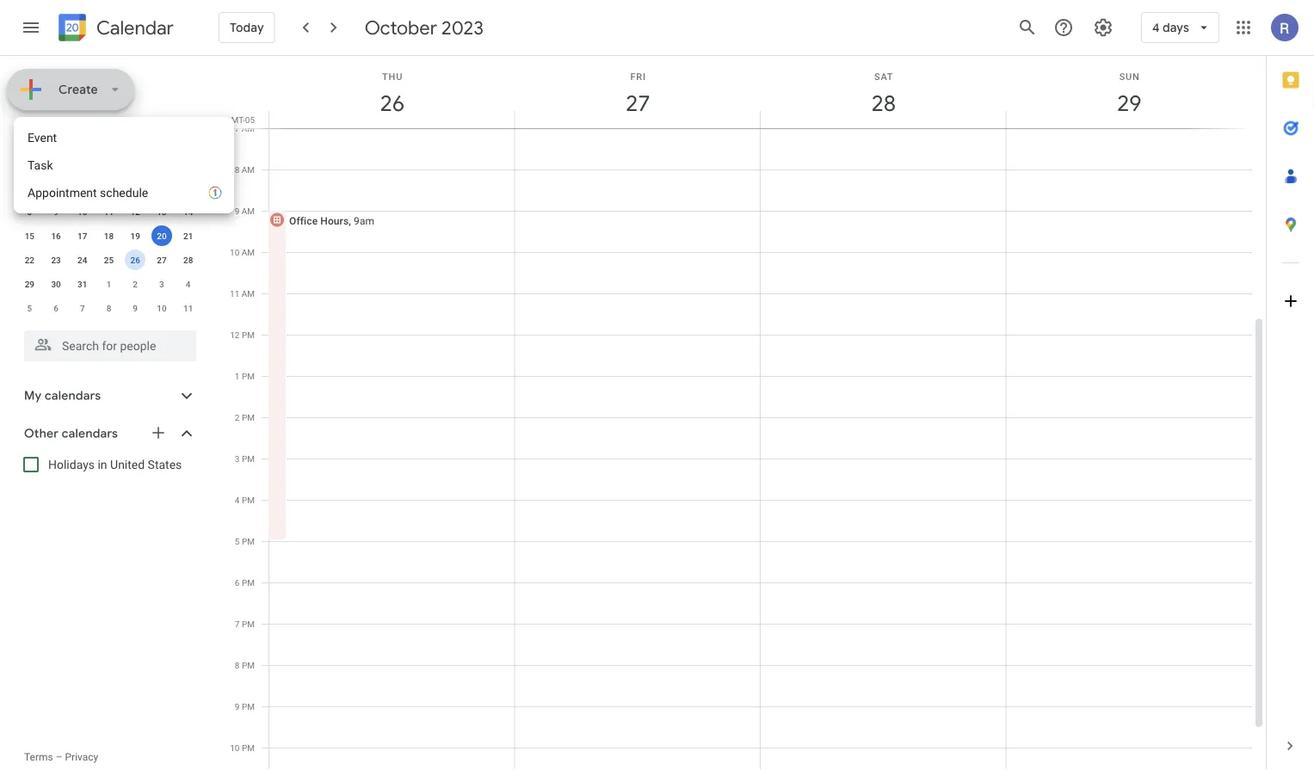 Task type: vqa. For each thing, say whether or not it's contained in the screenshot.
"12"
yes



Task type: locate. For each thing, give the bounding box(es) containing it.
3 up november 10 element
[[159, 279, 164, 289]]

8 down 7 am
[[235, 164, 239, 175]]

november 10 element
[[151, 298, 172, 318]]

hours
[[320, 215, 349, 227]]

2 vertical spatial 5
[[235, 536, 240, 547]]

0 horizontal spatial 28
[[183, 255, 193, 265]]

row up november 8 element
[[16, 272, 201, 296]]

2 row from the top
[[16, 176, 201, 200]]

calendars for other calendars
[[62, 426, 118, 442]]

pm for 6 pm
[[242, 578, 255, 588]]

10 up 11 am
[[230, 247, 239, 257]]

3 am from the top
[[242, 206, 255, 216]]

11 down the november 4 element
[[183, 303, 193, 313]]

0 horizontal spatial october 2023
[[24, 130, 104, 145]]

0 horizontal spatial 12
[[130, 207, 140, 217]]

29
[[1116, 89, 1141, 117], [25, 279, 34, 289]]

pm up 4 pm
[[242, 454, 255, 464]]

2 am from the top
[[242, 164, 255, 175]]

pm down '9 pm'
[[242, 743, 255, 753]]

15
[[25, 231, 34, 241]]

grid
[[220, 56, 1266, 770]]

row up 18 'element'
[[16, 200, 201, 224]]

9
[[235, 206, 239, 216], [54, 207, 58, 217], [133, 303, 138, 313], [235, 701, 240, 712]]

11 inside grid
[[230, 288, 239, 299]]

9 for 9 pm
[[235, 701, 240, 712]]

1 up november 8 element
[[106, 279, 111, 289]]

4 for 4 days
[[1152, 20, 1160, 35]]

1 horizontal spatial october
[[365, 15, 437, 40]]

2 down m
[[54, 182, 58, 193]]

4 down 28 'element'
[[186, 279, 191, 289]]

2 vertical spatial 3
[[235, 454, 240, 464]]

am for 11 am
[[242, 288, 255, 299]]

3 inside grid
[[235, 454, 240, 464]]

pm up '9 pm'
[[242, 660, 255, 670]]

0 horizontal spatial 2023
[[76, 130, 104, 145]]

october 2023 grid
[[16, 151, 201, 320]]

2 horizontal spatial 5
[[235, 536, 240, 547]]

7
[[235, 123, 239, 133], [80, 303, 85, 313], [235, 619, 240, 629]]

0 vertical spatial 29
[[1116, 89, 1141, 117]]

holidays in united states
[[48, 457, 182, 472]]

10 inside 'element'
[[78, 207, 87, 217]]

7 for 7 pm
[[235, 619, 240, 629]]

25
[[104, 255, 114, 265]]

tab list
[[1267, 56, 1314, 722]]

12 element
[[125, 201, 146, 222]]

0 vertical spatial 27
[[625, 89, 649, 117]]

4 left days
[[1152, 20, 1160, 35]]

2 horizontal spatial 2
[[235, 412, 240, 423]]

–
[[56, 751, 62, 763]]

8 up 15 element
[[27, 207, 32, 217]]

1 horizontal spatial 3
[[159, 279, 164, 289]]

privacy
[[65, 751, 98, 763]]

other
[[24, 426, 59, 442]]

26 column header
[[269, 56, 515, 128]]

calendars inside my calendars dropdown button
[[45, 388, 101, 404]]

2023
[[442, 15, 484, 40], [76, 130, 104, 145]]

11 pm from the top
[[242, 743, 255, 753]]

30
[[51, 279, 61, 289]]

29 down 22
[[25, 279, 34, 289]]

10 element
[[72, 201, 93, 222]]

1 horizontal spatial 11
[[183, 303, 193, 313]]

10 pm from the top
[[242, 701, 255, 712]]

1 vertical spatial 3
[[159, 279, 164, 289]]

0 vertical spatial calendars
[[45, 388, 101, 404]]

25 element
[[99, 250, 119, 270]]

23 element
[[46, 250, 66, 270]]

pm up the "6 pm" at bottom
[[242, 536, 255, 547]]

in
[[98, 457, 107, 472]]

thu 26
[[379, 71, 403, 117]]

27 down the "fri"
[[625, 89, 649, 117]]

0 horizontal spatial 11
[[104, 207, 114, 217]]

5 am from the top
[[242, 288, 255, 299]]

9 inside november 9 element
[[133, 303, 138, 313]]

settings menu image
[[1093, 17, 1114, 38]]

0 horizontal spatial 1
[[27, 182, 32, 193]]

8
[[235, 164, 239, 175], [27, 207, 32, 217], [106, 303, 111, 313], [235, 660, 240, 670]]

22
[[25, 255, 34, 265]]

6 inside november 6 'element'
[[54, 303, 58, 313]]

5 down 29 element
[[27, 303, 32, 313]]

7 down 31 element
[[80, 303, 85, 313]]

7 for 7 am
[[235, 123, 239, 133]]

8 down "7 pm"
[[235, 660, 240, 670]]

row up the 25 element
[[16, 224, 201, 248]]

1 vertical spatial 2
[[133, 279, 138, 289]]

24 element
[[72, 250, 93, 270]]

9 up 10 am
[[235, 206, 239, 216]]

pm down the 3 pm
[[242, 495, 255, 505]]

2 down 1 pm
[[235, 412, 240, 423]]

0 vertical spatial 26
[[379, 89, 403, 117]]

2 vertical spatial 1
[[235, 371, 240, 381]]

10 down november 3 element
[[157, 303, 167, 313]]

pm down 1 pm
[[242, 412, 255, 423]]

1 horizontal spatial 29
[[1116, 89, 1141, 117]]

2 vertical spatial 11
[[183, 303, 193, 313]]

row containing 15
[[16, 224, 201, 248]]

4 inside popup button
[[1152, 20, 1160, 35]]

gmt-05
[[225, 114, 255, 125]]

states
[[148, 457, 182, 472]]

11
[[104, 207, 114, 217], [230, 288, 239, 299], [183, 303, 193, 313]]

0 vertical spatial 5
[[133, 182, 138, 193]]

pm down 8 pm
[[242, 701, 255, 712]]

12 down 11 am
[[230, 330, 240, 340]]

10 down '9 pm'
[[230, 743, 240, 753]]

other calendars
[[24, 426, 118, 442]]

pm for 1 pm
[[242, 371, 255, 381]]

calendars up other calendars
[[45, 388, 101, 404]]

1 vertical spatial 7
[[80, 303, 85, 313]]

28 element
[[178, 250, 198, 270]]

0 vertical spatial 11
[[104, 207, 114, 217]]

6 pm from the top
[[242, 536, 255, 547]]

9am
[[354, 215, 374, 227]]

4 row from the top
[[16, 224, 201, 248]]

12 for 12 pm
[[230, 330, 240, 340]]

28 inside column header
[[870, 89, 895, 117]]

9 down november 2 element
[[133, 303, 138, 313]]

7 up 8 pm
[[235, 619, 240, 629]]

19
[[130, 231, 140, 241]]

2 vertical spatial 7
[[235, 619, 240, 629]]

8 down november 1 element
[[106, 303, 111, 313]]

1 horizontal spatial 2023
[[442, 15, 484, 40]]

pm up 8 pm
[[242, 619, 255, 629]]

row containing 29
[[16, 272, 201, 296]]

3 up 10 'element'
[[80, 182, 85, 193]]

11 up 18 at the left of the page
[[104, 207, 114, 217]]

9 am
[[235, 206, 255, 216]]

0 vertical spatial 28
[[870, 89, 895, 117]]

1 horizontal spatial 26
[[379, 89, 403, 117]]

gmt-
[[225, 114, 245, 125]]

4 up 5 pm
[[235, 495, 240, 505]]

1 horizontal spatial 6
[[235, 578, 240, 588]]

7 pm from the top
[[242, 578, 255, 588]]

4 up 11 element
[[106, 182, 111, 193]]

0 vertical spatial 12
[[130, 207, 140, 217]]

15 element
[[19, 225, 40, 246]]

row up schedule
[[16, 151, 201, 176]]

2 vertical spatial 2
[[235, 412, 240, 423]]

12 pm
[[230, 330, 255, 340]]

17 element
[[72, 225, 93, 246]]

10
[[78, 207, 87, 217], [230, 247, 239, 257], [157, 303, 167, 313], [230, 743, 240, 753]]

5 up the "6 pm" at bottom
[[235, 536, 240, 547]]

1 down s
[[27, 182, 32, 193]]

0 vertical spatial 1
[[27, 182, 32, 193]]

3
[[80, 182, 85, 193], [159, 279, 164, 289], [235, 454, 240, 464]]

24
[[78, 255, 87, 265]]

0 horizontal spatial 2
[[54, 182, 58, 193]]

1 vertical spatial 26
[[130, 255, 140, 265]]

am up 12 pm
[[242, 288, 255, 299]]

7 row from the top
[[16, 296, 201, 320]]

pm
[[242, 330, 255, 340], [242, 371, 255, 381], [242, 412, 255, 423], [242, 454, 255, 464], [242, 495, 255, 505], [242, 536, 255, 547], [242, 578, 255, 588], [242, 619, 255, 629], [242, 660, 255, 670], [242, 701, 255, 712], [242, 743, 255, 753]]

26 inside column header
[[379, 89, 403, 117]]

row down 18 'element'
[[16, 248, 201, 272]]

schedule
[[100, 185, 148, 200]]

4 for 4 pm
[[235, 495, 240, 505]]

october 2023 up thu
[[365, 15, 484, 40]]

2 horizontal spatial 3
[[235, 454, 240, 464]]

1 horizontal spatial 5
[[133, 182, 138, 193]]

20 cell
[[149, 224, 175, 248]]

fri 27
[[625, 71, 649, 117]]

row up 11 element
[[16, 176, 201, 200]]

1 vertical spatial 11
[[230, 288, 239, 299]]

0 horizontal spatial 27
[[157, 255, 167, 265]]

12 inside row group
[[130, 207, 140, 217]]

22 element
[[19, 250, 40, 270]]

1 vertical spatial 6
[[235, 578, 240, 588]]

9 pm from the top
[[242, 660, 255, 670]]

1 pm from the top
[[242, 330, 255, 340]]

sat
[[874, 71, 894, 82]]

terms
[[24, 751, 53, 763]]

26 down 19
[[130, 255, 140, 265]]

12
[[130, 207, 140, 217], [230, 330, 240, 340]]

0 vertical spatial 2
[[54, 182, 58, 193]]

october up thu
[[365, 15, 437, 40]]

row
[[16, 151, 201, 176], [16, 176, 201, 200], [16, 200, 201, 224], [16, 224, 201, 248], [16, 248, 201, 272], [16, 272, 201, 296], [16, 296, 201, 320]]

am
[[242, 123, 255, 133], [242, 164, 255, 175], [242, 206, 255, 216], [242, 247, 255, 257], [242, 288, 255, 299]]

calendar
[[96, 16, 174, 40]]

october 2023 up m
[[24, 130, 104, 145]]

row down november 1 element
[[16, 296, 201, 320]]

november 7 element
[[72, 298, 93, 318]]

calendars
[[45, 388, 101, 404], [62, 426, 118, 442]]

7 for 7
[[80, 303, 85, 313]]

1 vertical spatial 29
[[25, 279, 34, 289]]

november 4 element
[[178, 274, 198, 294]]

None search field
[[0, 324, 213, 361]]

appointment
[[28, 185, 97, 200]]

1 inside grid
[[235, 371, 240, 381]]

5
[[133, 182, 138, 193], [27, 303, 32, 313], [235, 536, 240, 547]]

sun 29
[[1116, 71, 1141, 117]]

terms link
[[24, 751, 53, 763]]

calendars inside other calendars dropdown button
[[62, 426, 118, 442]]

6 down 5 pm
[[235, 578, 240, 588]]

28
[[870, 89, 895, 117], [183, 255, 193, 265]]

pm up 1 pm
[[242, 330, 255, 340]]

6 down 30 element at the left of the page
[[54, 303, 58, 313]]

0 horizontal spatial october
[[24, 130, 73, 145]]

21
[[183, 231, 193, 241]]

9 up 10 pm on the bottom of page
[[235, 701, 240, 712]]

31 element
[[72, 274, 93, 294]]

october
[[365, 15, 437, 40], [24, 130, 73, 145]]

other calendars button
[[3, 420, 213, 448]]

26 element
[[125, 250, 146, 270]]

1 vertical spatial 12
[[230, 330, 240, 340]]

pm for 8 pm
[[242, 660, 255, 670]]

2 pm from the top
[[242, 371, 255, 381]]

26 down thu
[[379, 89, 403, 117]]

calendars up in
[[62, 426, 118, 442]]

23
[[51, 255, 61, 265]]

8 for 8 am
[[235, 164, 239, 175]]

1 horizontal spatial 27
[[625, 89, 649, 117]]

27
[[625, 89, 649, 117], [157, 255, 167, 265]]

1 vertical spatial 1
[[106, 279, 111, 289]]

9 for november 9 element
[[133, 303, 138, 313]]

7 left 05
[[235, 123, 239, 133]]

10 down appointment schedule
[[78, 207, 87, 217]]

october 2023
[[365, 15, 484, 40], [24, 130, 104, 145]]

1 vertical spatial october
[[24, 130, 73, 145]]

1 vertical spatial 27
[[157, 255, 167, 265]]

6 inside grid
[[235, 578, 240, 588]]

0 vertical spatial 7
[[235, 123, 239, 133]]

am down 7 am
[[242, 164, 255, 175]]

3 pm from the top
[[242, 412, 255, 423]]

11 down 10 am
[[230, 288, 239, 299]]

28 down 21
[[183, 255, 193, 265]]

29 down sun
[[1116, 89, 1141, 117]]

27 down the 20
[[157, 255, 167, 265]]

4 pm from the top
[[242, 454, 255, 464]]

2 down 26 "element"
[[133, 279, 138, 289]]

11 for 11 am
[[230, 288, 239, 299]]

4 for the november 4 element
[[186, 279, 191, 289]]

october up m
[[24, 130, 73, 145]]

8 pm from the top
[[242, 619, 255, 629]]

6
[[54, 303, 58, 313], [235, 578, 240, 588]]

20, today element
[[151, 225, 172, 246]]

am for 7 am
[[242, 123, 255, 133]]

12 down schedule
[[130, 207, 140, 217]]

1 horizontal spatial 12
[[230, 330, 240, 340]]

0 horizontal spatial 26
[[130, 255, 140, 265]]

9 down appointment
[[54, 207, 58, 217]]

4 days button
[[1141, 7, 1220, 48]]

2
[[54, 182, 58, 193], [133, 279, 138, 289], [235, 412, 240, 423]]

my calendars
[[24, 388, 101, 404]]

7 inside row group
[[80, 303, 85, 313]]

row group
[[16, 176, 201, 320]]

28 down sat
[[870, 89, 895, 117]]

6 for 6
[[54, 303, 58, 313]]

pm down 5 pm
[[242, 578, 255, 588]]

5 row from the top
[[16, 248, 201, 272]]

2 for 2 pm
[[235, 412, 240, 423]]

united
[[110, 457, 145, 472]]

calendars for my calendars
[[45, 388, 101, 404]]

0 horizontal spatial 5
[[27, 303, 32, 313]]

6 row from the top
[[16, 272, 201, 296]]

holidays
[[48, 457, 95, 472]]

0 horizontal spatial 3
[[80, 182, 85, 193]]

1 horizontal spatial 1
[[106, 279, 111, 289]]

27 inside october 2023 grid
[[157, 255, 167, 265]]

8 for 8 pm
[[235, 660, 240, 670]]

1 horizontal spatial october 2023
[[365, 15, 484, 40]]

2 horizontal spatial 11
[[230, 288, 239, 299]]

1 row from the top
[[16, 151, 201, 176]]

16
[[51, 231, 61, 241]]

21 element
[[178, 225, 198, 246]]

4 am from the top
[[242, 247, 255, 257]]

office
[[289, 215, 318, 227]]

8 for november 8 element
[[106, 303, 111, 313]]

1 vertical spatial 5
[[27, 303, 32, 313]]

0 vertical spatial 6
[[54, 303, 58, 313]]

5 inside november 5 element
[[27, 303, 32, 313]]

26
[[379, 89, 403, 117], [130, 255, 140, 265]]

1 vertical spatial october 2023
[[24, 130, 104, 145]]

5 up 12 element on the left top of the page
[[133, 182, 138, 193]]

3 down 2 pm
[[235, 454, 240, 464]]

row group containing 1
[[16, 176, 201, 320]]

1 am from the top
[[242, 123, 255, 133]]

1 vertical spatial 28
[[183, 255, 193, 265]]

sun
[[1119, 71, 1140, 82]]

13
[[157, 207, 167, 217]]

5 pm from the top
[[242, 495, 255, 505]]

29 column header
[[1006, 56, 1252, 128]]

17
[[78, 231, 87, 241]]

28 column header
[[760, 56, 1007, 128]]

am down 8 am in the left of the page
[[242, 206, 255, 216]]

pm for 4 pm
[[242, 495, 255, 505]]

event
[[28, 130, 57, 145]]

4
[[1152, 20, 1160, 35], [106, 182, 111, 193], [186, 279, 191, 289], [235, 495, 240, 505]]

0 horizontal spatial 6
[[54, 303, 58, 313]]

am down 9 am
[[242, 247, 255, 257]]

1 horizontal spatial 28
[[870, 89, 895, 117]]

5 for 5 pm
[[235, 536, 240, 547]]

calendar heading
[[93, 16, 174, 40]]

3 row from the top
[[16, 200, 201, 224]]

29 link
[[1110, 83, 1149, 123]]

29 inside column header
[[1116, 89, 1141, 117]]

today button
[[219, 7, 275, 48]]

2 horizontal spatial 1
[[235, 371, 240, 381]]

1 horizontal spatial 2
[[133, 279, 138, 289]]

0 horizontal spatial 29
[[25, 279, 34, 289]]

fri
[[630, 71, 646, 82]]

am up 8 am in the left of the page
[[242, 123, 255, 133]]

pm up 2 pm
[[242, 371, 255, 381]]

1
[[27, 182, 32, 193], [106, 279, 111, 289], [235, 371, 240, 381]]

1 vertical spatial calendars
[[62, 426, 118, 442]]

1 down 12 pm
[[235, 371, 240, 381]]



Task type: describe. For each thing, give the bounding box(es) containing it.
26 inside "element"
[[130, 255, 140, 265]]

4 pm
[[235, 495, 255, 505]]

appointment schedule
[[28, 185, 148, 200]]

9 pm
[[235, 701, 255, 712]]

0 vertical spatial 2023
[[442, 15, 484, 40]]

calendar element
[[55, 10, 174, 48]]

row containing s
[[16, 151, 201, 176]]

add other calendars image
[[150, 424, 167, 442]]

today
[[230, 20, 264, 35]]

days
[[1163, 20, 1189, 35]]

5 for november 5 element
[[27, 303, 32, 313]]

thu
[[382, 71, 403, 82]]

12 for 12
[[130, 207, 140, 217]]

10 am
[[230, 247, 255, 257]]

row containing 8
[[16, 200, 201, 224]]

grid containing 26
[[220, 56, 1266, 770]]

28 inside 'element'
[[183, 255, 193, 265]]

11 element
[[99, 201, 119, 222]]

16 element
[[46, 225, 66, 246]]

7 pm
[[235, 619, 255, 629]]

5 pm
[[235, 536, 255, 547]]

0 vertical spatial october 2023
[[365, 15, 484, 40]]

29 element
[[19, 274, 40, 294]]

3 pm
[[235, 454, 255, 464]]

29 inside row group
[[25, 279, 34, 289]]

pm for 10 pm
[[242, 743, 255, 753]]

11 for 11 element
[[104, 207, 114, 217]]

8 am
[[235, 164, 255, 175]]

sat 28
[[870, 71, 895, 117]]

pm for 9 pm
[[242, 701, 255, 712]]

11 am
[[230, 288, 255, 299]]

3 for 3 pm
[[235, 454, 240, 464]]

10 for 10 am
[[230, 247, 239, 257]]

november 3 element
[[151, 274, 172, 294]]

27 link
[[618, 83, 658, 123]]

18
[[104, 231, 114, 241]]

4 days
[[1152, 20, 1189, 35]]

main drawer image
[[21, 17, 41, 38]]

8 pm
[[235, 660, 255, 670]]

row containing 5
[[16, 296, 201, 320]]

task
[[28, 158, 53, 172]]

14
[[183, 207, 193, 217]]

6 for 6 pm
[[235, 578, 240, 588]]

1 vertical spatial 2023
[[76, 130, 104, 145]]

10 for november 10 element
[[157, 303, 167, 313]]

10 for 10 pm
[[230, 743, 240, 753]]

november 5 element
[[19, 298, 40, 318]]

am for 10 am
[[242, 247, 255, 257]]

14 element
[[178, 201, 198, 222]]

pm for 3 pm
[[242, 454, 255, 464]]

7 am
[[235, 123, 255, 133]]

19 element
[[125, 225, 146, 246]]

1 for november 1 element
[[106, 279, 111, 289]]

s
[[27, 158, 32, 169]]

30 element
[[46, 274, 66, 294]]

my calendars button
[[3, 382, 213, 410]]

privacy link
[[65, 751, 98, 763]]

terms – privacy
[[24, 751, 98, 763]]

1 for 1 pm
[[235, 371, 240, 381]]

10 for 10 'element'
[[78, 207, 87, 217]]

10 pm
[[230, 743, 255, 753]]

20
[[157, 231, 167, 241]]

november 2 element
[[125, 274, 146, 294]]

2 for november 2 element
[[133, 279, 138, 289]]

2 pm
[[235, 412, 255, 423]]

create
[[59, 82, 98, 97]]

pm for 2 pm
[[242, 412, 255, 423]]

3 for november 3 element
[[159, 279, 164, 289]]

pm for 12 pm
[[242, 330, 255, 340]]

9 for 9 am
[[235, 206, 239, 216]]

26 link
[[372, 83, 412, 123]]

28 link
[[864, 83, 903, 123]]

31
[[78, 279, 87, 289]]

november 1 element
[[99, 274, 119, 294]]

0 vertical spatial 3
[[80, 182, 85, 193]]

05
[[245, 114, 255, 125]]

pm for 7 pm
[[242, 619, 255, 629]]

m
[[52, 158, 60, 169]]

row containing 1
[[16, 176, 201, 200]]

27 element
[[151, 250, 172, 270]]

26 cell
[[122, 248, 149, 272]]

,
[[349, 215, 351, 227]]

november 11 element
[[178, 298, 198, 318]]

Search for people text field
[[34, 330, 186, 361]]

november 9 element
[[125, 298, 146, 318]]

27 inside column header
[[625, 89, 649, 117]]

row containing 22
[[16, 248, 201, 272]]

18 element
[[99, 225, 119, 246]]

pm for 5 pm
[[242, 536, 255, 547]]

office hours , 9am
[[289, 215, 374, 227]]

11 for november 11 element
[[183, 303, 193, 313]]

27 column header
[[514, 56, 761, 128]]

november 6 element
[[46, 298, 66, 318]]

0 vertical spatial october
[[365, 15, 437, 40]]

6 pm
[[235, 578, 255, 588]]

create button
[[7, 69, 134, 110]]

my
[[24, 388, 42, 404]]

november 8 element
[[99, 298, 119, 318]]

13 element
[[151, 201, 172, 222]]

1 pm
[[235, 371, 255, 381]]

am for 9 am
[[242, 206, 255, 216]]

am for 8 am
[[242, 164, 255, 175]]



